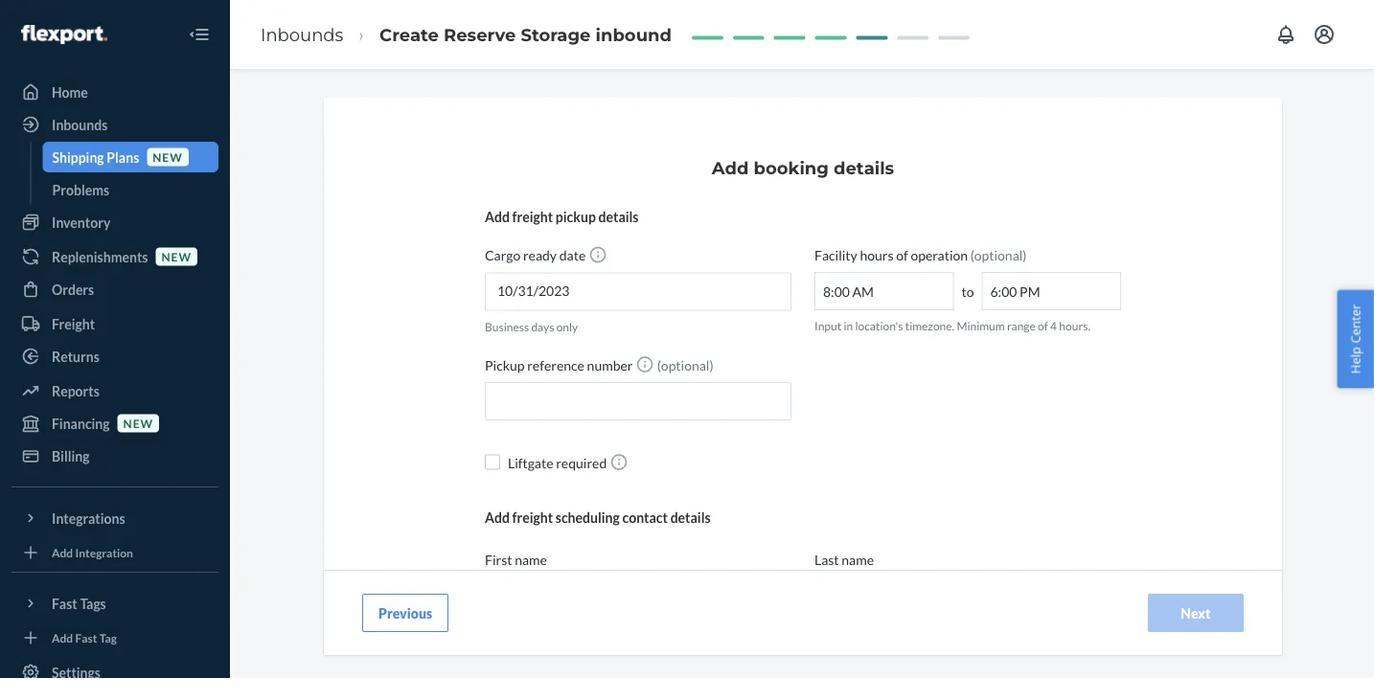 Task type: describe. For each thing, give the bounding box(es) containing it.
2 vertical spatial details
[[671, 510, 711, 526]]

cargo ready date
[[485, 247, 586, 264]]

liftgate required
[[508, 455, 607, 471]]

0 horizontal spatial details
[[599, 209, 639, 225]]

facility hours of operation (optional)
[[815, 247, 1027, 263]]

orders link
[[12, 274, 219, 305]]

new for shipping plans
[[153, 150, 183, 164]]

name for last name
[[842, 552, 874, 568]]

add fast tag link
[[12, 627, 219, 650]]

billing
[[52, 448, 90, 465]]

fast inside fast tags dropdown button
[[52, 596, 77, 612]]

freight
[[52, 316, 95, 332]]

inventory link
[[12, 207, 219, 238]]

hours.
[[1060, 319, 1091, 333]]

add for add fast tag
[[52, 631, 73, 645]]

add freight scheduling contact details
[[485, 510, 711, 526]]

home
[[52, 84, 88, 100]]

open notifications image
[[1275, 23, 1298, 46]]

liftgate
[[508, 455, 554, 471]]

add booking details
[[712, 157, 895, 178]]

business days only
[[485, 320, 578, 334]]

1 vertical spatial inbounds link
[[12, 109, 219, 140]]

new for financing
[[123, 417, 153, 430]]

add integration
[[52, 546, 133, 560]]

add freight pickup details
[[485, 209, 639, 225]]

flexport logo image
[[21, 25, 107, 44]]

cargo
[[485, 247, 521, 264]]

storage
[[521, 24, 591, 45]]

scheduling
[[556, 510, 620, 526]]

contact
[[623, 510, 668, 526]]

0 vertical spatial of
[[897, 247, 909, 263]]

name for first name
[[515, 552, 547, 568]]

number
[[587, 357, 633, 374]]

next button
[[1149, 594, 1244, 633]]

only
[[557, 320, 578, 334]]

help center
[[1347, 305, 1365, 374]]

new for replenishments
[[161, 250, 192, 264]]

reports link
[[12, 376, 219, 407]]

1 (702) 123-4567 telephone field
[[485, 667, 792, 679]]

plans
[[107, 149, 139, 165]]

replenishments
[[52, 249, 148, 265]]

tag
[[99, 631, 117, 645]]

next
[[1181, 605, 1212, 622]]

0 vertical spatial details
[[834, 157, 895, 178]]

add for add booking details
[[712, 157, 749, 178]]

reference
[[528, 357, 585, 374]]

ready
[[523, 247, 557, 264]]

billing link
[[12, 441, 219, 472]]

1 vertical spatial of
[[1038, 319, 1049, 333]]

minimum
[[957, 319, 1005, 333]]

operation
[[911, 247, 968, 263]]

first name
[[485, 552, 547, 568]]

freight link
[[12, 309, 219, 339]]

date
[[560, 247, 586, 264]]

fast tags button
[[12, 589, 219, 619]]



Task type: vqa. For each thing, say whether or not it's contained in the screenshot.
Connect associated with Connect a Fast Tag
no



Task type: locate. For each thing, give the bounding box(es) containing it.
0 vertical spatial (optional)
[[971, 247, 1027, 263]]

open account menu image
[[1313, 23, 1336, 46]]

freight for scheduling
[[513, 510, 553, 526]]

tags
[[80, 596, 106, 612]]

of right hours
[[897, 247, 909, 263]]

integrations button
[[12, 503, 219, 534]]

create
[[380, 24, 439, 45]]

1 name from the left
[[515, 552, 547, 568]]

last name
[[815, 552, 874, 568]]

add left booking
[[712, 157, 749, 178]]

center
[[1347, 305, 1365, 344]]

pickup
[[485, 357, 525, 374]]

None checkbox
[[485, 455, 500, 470]]

0 vertical spatial fast
[[52, 596, 77, 612]]

fast inside add fast tag link
[[75, 631, 97, 645]]

integrations
[[52, 511, 125, 527]]

name right the first
[[515, 552, 547, 568]]

range
[[1008, 319, 1036, 333]]

fast tags
[[52, 596, 106, 612]]

previous button
[[362, 594, 449, 633]]

close navigation image
[[188, 23, 211, 46]]

help
[[1347, 347, 1365, 374]]

create reserve storage inbound
[[380, 24, 672, 45]]

last
[[815, 552, 839, 568]]

add integration link
[[12, 542, 219, 565]]

1 vertical spatial (optional)
[[655, 357, 714, 374]]

previous
[[379, 605, 433, 622]]

input
[[815, 319, 842, 333]]

name
[[515, 552, 547, 568], [842, 552, 874, 568]]

add down fast tags
[[52, 631, 73, 645]]

first
[[485, 552, 512, 568]]

inbounds
[[261, 24, 344, 45], [52, 116, 108, 133]]

fast left tags
[[52, 596, 77, 612]]

0 vertical spatial new
[[153, 150, 183, 164]]

timezone.
[[906, 319, 955, 333]]

home link
[[12, 77, 219, 107]]

freight for pickup
[[513, 209, 553, 225]]

new up orders link
[[161, 250, 192, 264]]

2 vertical spatial new
[[123, 417, 153, 430]]

None text field
[[815, 272, 954, 311], [982, 272, 1122, 311], [815, 577, 1122, 616], [815, 667, 1122, 679], [815, 272, 954, 311], [982, 272, 1122, 311], [815, 577, 1122, 616], [815, 667, 1122, 679]]

new
[[153, 150, 183, 164], [161, 250, 192, 264], [123, 417, 153, 430]]

(optional)
[[971, 247, 1027, 263], [655, 357, 714, 374]]

required
[[556, 455, 607, 471]]

add left integration
[[52, 546, 73, 560]]

0 vertical spatial inbounds
[[261, 24, 344, 45]]

1 vertical spatial freight
[[513, 510, 553, 526]]

add for add freight pickup details
[[485, 209, 510, 225]]

1 freight from the top
[[513, 209, 553, 225]]

integration
[[75, 546, 133, 560]]

freight up cargo ready date
[[513, 209, 553, 225]]

pickup
[[556, 209, 596, 225]]

(optional) right operation
[[971, 247, 1027, 263]]

2 name from the left
[[842, 552, 874, 568]]

business
[[485, 320, 529, 334]]

days
[[532, 320, 555, 334]]

1 horizontal spatial inbounds link
[[261, 24, 344, 45]]

0 vertical spatial freight
[[513, 209, 553, 225]]

of
[[897, 247, 909, 263], [1038, 319, 1049, 333]]

inbound
[[596, 24, 672, 45]]

breadcrumbs navigation
[[245, 7, 687, 62]]

reserve
[[444, 24, 516, 45]]

pickup reference number
[[485, 357, 633, 374]]

0 horizontal spatial of
[[897, 247, 909, 263]]

None text field
[[485, 383, 792, 421], [485, 577, 792, 616], [485, 383, 792, 421], [485, 577, 792, 616]]

hours
[[860, 247, 894, 263]]

1 vertical spatial details
[[599, 209, 639, 225]]

new right plans
[[153, 150, 183, 164]]

0 horizontal spatial inbounds
[[52, 116, 108, 133]]

returns link
[[12, 341, 219, 372]]

add up the first
[[485, 510, 510, 526]]

0 horizontal spatial inbounds link
[[12, 109, 219, 140]]

inbounds link inside breadcrumbs "navigation"
[[261, 24, 344, 45]]

freight up first name
[[513, 510, 553, 526]]

4
[[1051, 319, 1058, 333]]

add fast tag
[[52, 631, 117, 645]]

details
[[834, 157, 895, 178], [599, 209, 639, 225], [671, 510, 711, 526]]

reports
[[52, 383, 100, 399]]

10/31/2023
[[498, 283, 570, 299]]

details right pickup
[[599, 209, 639, 225]]

1 vertical spatial fast
[[75, 631, 97, 645]]

inventory
[[52, 214, 111, 231]]

orders
[[52, 281, 94, 298]]

facility
[[815, 247, 858, 263]]

2 freight from the top
[[513, 510, 553, 526]]

1 horizontal spatial of
[[1038, 319, 1049, 333]]

1 horizontal spatial name
[[842, 552, 874, 568]]

shipping plans
[[52, 149, 139, 165]]

in
[[844, 319, 853, 333]]

2 horizontal spatial details
[[834, 157, 895, 178]]

0 vertical spatial inbounds link
[[261, 24, 344, 45]]

shipping
[[52, 149, 104, 165]]

(optional) right the number
[[655, 357, 714, 374]]

new down reports link
[[123, 417, 153, 430]]

help center button
[[1338, 290, 1375, 389]]

returns
[[52, 349, 100, 365]]

1 vertical spatial inbounds
[[52, 116, 108, 133]]

of left 4
[[1038, 319, 1049, 333]]

details right contact
[[671, 510, 711, 526]]

freight
[[513, 209, 553, 225], [513, 510, 553, 526]]

booking
[[754, 157, 829, 178]]

add up cargo
[[485, 209, 510, 225]]

fast
[[52, 596, 77, 612], [75, 631, 97, 645]]

1 horizontal spatial inbounds
[[261, 24, 344, 45]]

add for add integration
[[52, 546, 73, 560]]

inbounds inside breadcrumbs "navigation"
[[261, 24, 344, 45]]

location's
[[856, 319, 903, 333]]

inbounds link
[[261, 24, 344, 45], [12, 109, 219, 140]]

problems link
[[43, 174, 219, 205]]

inbounds inside inbounds link
[[52, 116, 108, 133]]

1 horizontal spatial details
[[671, 510, 711, 526]]

name right last
[[842, 552, 874, 568]]

details right booking
[[834, 157, 895, 178]]

0 horizontal spatial (optional)
[[655, 357, 714, 374]]

financing
[[52, 416, 110, 432]]

fast left tag
[[75, 631, 97, 645]]

add
[[712, 157, 749, 178], [485, 209, 510, 225], [485, 510, 510, 526], [52, 546, 73, 560], [52, 631, 73, 645]]

problems
[[52, 182, 109, 198]]

1 horizontal spatial (optional)
[[971, 247, 1027, 263]]

input in location's timezone. minimum range of 4 hours.
[[815, 319, 1091, 333]]

0 horizontal spatial name
[[515, 552, 547, 568]]

add for add freight scheduling contact details
[[485, 510, 510, 526]]

1 vertical spatial new
[[161, 250, 192, 264]]



